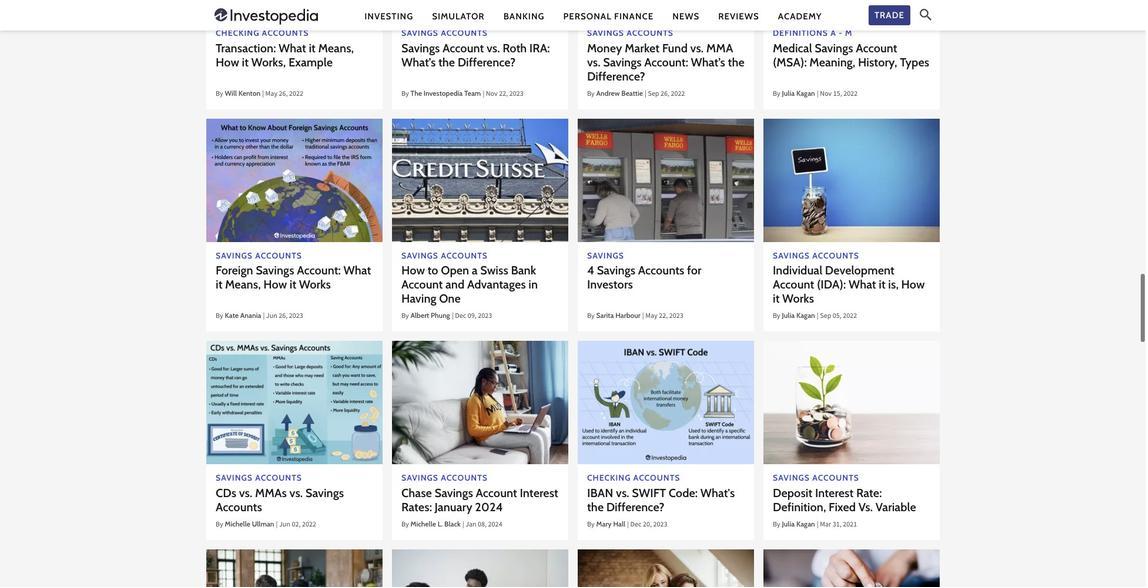 Task type: locate. For each thing, give the bounding box(es) containing it.
difference? up 20,
[[606, 500, 665, 514]]

how inside foreign savings account: what it means, how it works
[[263, 278, 287, 292]]

by left albert
[[401, 311, 409, 322]]

what's
[[401, 55, 436, 69], [691, 55, 725, 69]]

what's right fund
[[691, 55, 725, 69]]

vs. right fund
[[690, 41, 704, 55]]

26, for means,
[[279, 89, 288, 100]]

account down trade link
[[856, 41, 897, 55]]

account up albert
[[401, 278, 443, 292]]

1 what's from the left
[[401, 55, 436, 69]]

open
[[441, 263, 469, 278]]

1 vertical spatial dec
[[630, 519, 642, 531]]

by left kate
[[216, 311, 223, 322]]

0 horizontal spatial what
[[279, 41, 306, 55]]

means, up anania
[[225, 278, 261, 292]]

swift
[[632, 486, 666, 500]]

code:
[[669, 486, 698, 500]]

sep
[[648, 89, 659, 100], [820, 311, 831, 322]]

savings right mmas
[[306, 486, 344, 500]]

1 horizontal spatial interest
[[815, 486, 854, 500]]

2024 right 08,
[[488, 519, 502, 531]]

difference? up andrew at the top right
[[587, 69, 645, 83]]

2022 right 02,
[[302, 519, 316, 531]]

the
[[438, 55, 455, 69], [728, 55, 745, 69], [587, 500, 604, 514]]

(ida):
[[817, 278, 846, 292]]

by down individual
[[773, 311, 780, 322]]

savings account vs. roth ira: what's the difference?
[[401, 41, 550, 69]]

variable
[[876, 500, 916, 514]]

account
[[443, 41, 484, 55], [856, 41, 897, 55], [401, 278, 443, 292], [773, 278, 814, 292], [476, 486, 517, 500]]

0 horizontal spatial works
[[299, 278, 331, 292]]

the down the reviews link
[[728, 55, 745, 69]]

2 vertical spatial kagan
[[796, 519, 815, 528]]

0 vertical spatial accounts
[[638, 263, 685, 278]]

0 vertical spatial dec
[[455, 311, 466, 322]]

savings inside the savings account vs. roth ira: what's the difference?
[[401, 41, 440, 55]]

what
[[279, 41, 306, 55], [344, 263, 371, 278], [849, 278, 876, 292]]

account down simulator link at the left
[[443, 41, 484, 55]]

account inside chase savings account interest rates: january 2024 by michelle l. black jan 08, 2024
[[476, 486, 517, 500]]

kagan left 15, in the top right of the page
[[796, 89, 815, 98]]

example
[[289, 55, 333, 69]]

difference? inside money market fund vs. mma vs. savings account: what's the difference? by andrew beattie sep 26, 2022
[[587, 69, 645, 83]]

beattie
[[621, 89, 643, 98]]

account inside the savings account vs. roth ira: what's the difference?
[[443, 41, 484, 55]]

1 horizontal spatial sep
[[820, 311, 831, 322]]

1 vertical spatial sep
[[820, 311, 831, 322]]

the inside money market fund vs. mma vs. savings account: what's the difference? by andrew beattie sep 26, 2022
[[728, 55, 745, 69]]

accounts left for at the top right of the page
[[638, 263, 685, 278]]

by inside cds vs. mmas vs. savings accounts by michelle ullman jun 02, 2022
[[216, 519, 223, 531]]

graph on rows of coins for finance and banking on digital stock market financial exchange and trading graph image
[[206, 0, 383, 20]]

deposit interest rate: definition, fixed vs. variable by julia kagan mar 31, 2021
[[773, 486, 916, 531]]

1 horizontal spatial works
[[782, 292, 814, 306]]

interest inside chase savings account interest rates: january 2024 by michelle l. black jan 08, 2024
[[520, 486, 558, 500]]

2024 up 08,
[[475, 500, 503, 514]]

money
[[587, 41, 622, 55]]

account: inside money market fund vs. mma vs. savings account: what's the difference? by andrew beattie sep 26, 2022
[[644, 55, 688, 69]]

investors
[[587, 278, 633, 292]]

finance
[[614, 11, 654, 21]]

0 horizontal spatial accounts
[[216, 500, 262, 514]]

1 vertical spatial kagan
[[796, 311, 815, 320]]

by down definition,
[[773, 519, 780, 531]]

by left will
[[216, 89, 223, 100]]

26, right anania
[[279, 311, 288, 322]]

2 kagan from the top
[[796, 311, 815, 320]]

sarita
[[596, 311, 614, 320]]

vs. up andrew at the top right
[[587, 55, 601, 69]]

having
[[401, 292, 436, 306]]

by down rates:
[[401, 519, 409, 531]]

2023 right 09,
[[478, 311, 492, 322]]

savings inside 4 savings accounts for investors
[[597, 263, 635, 278]]

means,
[[318, 41, 354, 55], [225, 278, 261, 292]]

search image
[[920, 9, 932, 21]]

0 horizontal spatial sep
[[648, 89, 659, 100]]

1 nov from the left
[[486, 89, 498, 100]]

0 horizontal spatial account:
[[297, 263, 341, 278]]

0 vertical spatial julia
[[782, 89, 795, 98]]

reviews link
[[718, 10, 759, 23]]

kagan down definition,
[[796, 519, 815, 528]]

academy link
[[778, 10, 822, 23]]

savings up beattie
[[603, 55, 642, 69]]

black
[[444, 519, 461, 528]]

bank
[[511, 263, 536, 278]]

0 horizontal spatial may
[[265, 89, 278, 100]]

0 horizontal spatial interest
[[520, 486, 558, 500]]

vs. left roth
[[487, 41, 500, 55]]

means, down graph on rows of coins for finance and banking on digital stock market financial exchange and trading graph 'image'
[[318, 41, 354, 55]]

savings down investing link
[[401, 41, 440, 55]]

savings inside money market fund vs. mma vs. savings account: what's the difference? by andrew beattie sep 26, 2022
[[603, 55, 642, 69]]

investopedia
[[424, 89, 463, 98]]

accounts
[[638, 263, 685, 278], [216, 500, 262, 514]]

difference?
[[458, 55, 516, 69], [587, 69, 645, 83], [606, 500, 665, 514]]

nov right 'team' at top
[[486, 89, 498, 100]]

2024
[[475, 500, 503, 514], [488, 519, 502, 531]]

1 vertical spatial may
[[646, 311, 658, 322]]

0 horizontal spatial means,
[[225, 278, 261, 292]]

0 vertical spatial may
[[265, 89, 278, 100]]

may right kenton
[[265, 89, 278, 100]]

2022 down example
[[289, 89, 303, 100]]

2022 right beattie
[[671, 89, 685, 100]]

interest inside deposit interest rate: definition, fixed vs. variable by julia kagan mar 31, 2021
[[815, 486, 854, 500]]

how inside transaction: what it means, how it works, example
[[216, 55, 239, 69]]

0 horizontal spatial michelle
[[225, 519, 250, 528]]

savings right foreign
[[256, 263, 294, 278]]

transaction: what it means, how it works, example
[[216, 41, 354, 69]]

foreign savings account: what it means, how it works
[[216, 263, 371, 292]]

account left (ida):
[[773, 278, 814, 292]]

savings right medical
[[815, 41, 853, 55]]

1 vertical spatial accounts
[[216, 500, 262, 514]]

2022 right 05,
[[843, 311, 857, 322]]

1 julia from the top
[[782, 89, 795, 98]]

1 vertical spatial julia
[[782, 311, 795, 320]]

investing link
[[365, 10, 413, 23]]

for
[[687, 263, 702, 278]]

2 horizontal spatial what
[[849, 278, 876, 292]]

vs. right mmas
[[290, 486, 303, 500]]

0 horizontal spatial nov
[[486, 89, 498, 100]]

anania
[[240, 311, 261, 320]]

what's up the the
[[401, 55, 436, 69]]

jun
[[266, 311, 277, 322], [279, 519, 290, 531]]

simulator
[[432, 11, 485, 21]]

by left mary
[[587, 519, 595, 531]]

one
[[439, 292, 461, 306]]

julia inside by julia kagan nov 15, 2022
[[782, 89, 795, 98]]

1 michelle from the left
[[225, 519, 250, 528]]

0 horizontal spatial the
[[438, 55, 455, 69]]

accounts up ullman
[[216, 500, 262, 514]]

1 horizontal spatial account:
[[644, 55, 688, 69]]

phung
[[431, 311, 450, 320]]

2022 inside individual development account (ida): what it is, how it works by julia kagan sep 05, 2022
[[843, 311, 857, 322]]

26, inside money market fund vs. mma vs. savings account: what's the difference? by andrew beattie sep 26, 2022
[[661, 89, 670, 100]]

account for individual development account (ida): what it is, how it works by julia kagan sep 05, 2022
[[773, 278, 814, 292]]

difference? up 'team' at top
[[458, 55, 516, 69]]

by julia kagan nov 15, 2022
[[773, 89, 858, 100]]

account inside how to open a swiss bank account and advantages in having one by albert phung dec 09, 2023
[[401, 278, 443, 292]]

0 vertical spatial sep
[[648, 89, 659, 100]]

cds
[[216, 486, 236, 500]]

michelle
[[225, 519, 250, 528], [411, 519, 436, 528]]

3 julia from the top
[[782, 519, 795, 528]]

0 horizontal spatial dec
[[455, 311, 466, 322]]

1 horizontal spatial accounts
[[638, 263, 685, 278]]

personal finance
[[563, 11, 654, 21]]

by left andrew at the top right
[[587, 89, 595, 100]]

michelle left ullman
[[225, 519, 250, 528]]

22, right 'team' at top
[[499, 89, 508, 100]]

1 vertical spatial account:
[[297, 263, 341, 278]]

savings right the 4
[[597, 263, 635, 278]]

account inside medical savings account (msa): meaning, history, types
[[856, 41, 897, 55]]

1 horizontal spatial what
[[344, 263, 371, 278]]

savings
[[401, 41, 440, 55], [815, 41, 853, 55], [603, 55, 642, 69], [256, 263, 294, 278], [597, 263, 635, 278], [306, 486, 344, 500], [435, 486, 473, 500]]

dec left 20,
[[630, 519, 642, 531]]

0 vertical spatial 22,
[[499, 89, 508, 100]]

1 horizontal spatial may
[[646, 311, 658, 322]]

1 vertical spatial 2024
[[488, 519, 502, 531]]

2 what's from the left
[[691, 55, 725, 69]]

jun left 02,
[[279, 519, 290, 531]]

1 horizontal spatial nov
[[820, 89, 832, 100]]

how
[[216, 55, 239, 69], [401, 263, 425, 278], [263, 278, 287, 292], [901, 278, 925, 292]]

2023 right 20,
[[653, 519, 667, 531]]

means, inside foreign savings account: what it means, how it works
[[225, 278, 261, 292]]

history,
[[858, 55, 897, 69]]

1 horizontal spatial means,
[[318, 41, 354, 55]]

by inside iban vs. swift code: what's the difference? by mary hall dec 20, 2023
[[587, 519, 595, 531]]

what inside individual development account (ida): what it is, how it works by julia kagan sep 05, 2022
[[849, 278, 876, 292]]

1 horizontal spatial dec
[[630, 519, 642, 531]]

account for medical savings account (msa): meaning, history, types
[[856, 41, 897, 55]]

dec inside iban vs. swift code: what's the difference? by mary hall dec 20, 2023
[[630, 519, 642, 531]]

3 kagan from the top
[[796, 519, 815, 528]]

julia down (msa):
[[782, 89, 795, 98]]

how up will
[[216, 55, 239, 69]]

08,
[[478, 519, 487, 531]]

1 horizontal spatial michelle
[[411, 519, 436, 528]]

1 kagan from the top
[[796, 89, 815, 98]]

what's inside money market fund vs. mma vs. savings account: what's the difference? by andrew beattie sep 26, 2022
[[691, 55, 725, 69]]

vs.
[[859, 500, 873, 514]]

0 horizontal spatial jun
[[266, 311, 277, 322]]

account inside individual development account (ida): what it is, how it works by julia kagan sep 05, 2022
[[773, 278, 814, 292]]

how up by kate anania jun 26, 2023
[[263, 278, 287, 292]]

savings inside cds vs. mmas vs. savings accounts by michelle ullman jun 02, 2022
[[306, 486, 344, 500]]

26, for what
[[279, 311, 288, 322]]

kagan inside individual development account (ida): what it is, how it works by julia kagan sep 05, 2022
[[796, 311, 815, 320]]

accounts inside 4 savings accounts for investors
[[638, 263, 685, 278]]

may
[[265, 89, 278, 100], [646, 311, 658, 322]]

it
[[309, 41, 316, 55], [242, 55, 249, 69], [216, 278, 223, 292], [290, 278, 296, 292], [879, 278, 886, 292], [773, 292, 780, 306]]

by will kenton may 26, 2022
[[216, 89, 303, 100]]

the up investopedia on the top of page
[[438, 55, 455, 69]]

deposit
[[773, 486, 813, 500]]

little girl with money jar labeled "college" image
[[392, 0, 568, 20]]

vs. inside iban vs. swift code: what's the difference? by mary hall dec 20, 2023
[[616, 486, 629, 500]]

1 horizontal spatial jun
[[279, 519, 290, 531]]

what inside transaction: what it means, how it works, example
[[279, 41, 306, 55]]

nov left 15, in the top right of the page
[[820, 89, 832, 100]]

2 interest from the left
[[815, 486, 854, 500]]

albert
[[411, 311, 429, 320]]

22, right harbour
[[659, 311, 668, 322]]

difference? inside the savings account vs. roth ira: what's the difference?
[[458, 55, 516, 69]]

michelle inside cds vs. mmas vs. savings accounts by michelle ullman jun 02, 2022
[[225, 519, 250, 528]]

vs. right iban
[[616, 486, 629, 500]]

account up 08,
[[476, 486, 517, 500]]

ullman
[[252, 519, 274, 528]]

by inside individual development account (ida): what it is, how it works by julia kagan sep 05, 2022
[[773, 311, 780, 322]]

0 vertical spatial means,
[[318, 41, 354, 55]]

by inside deposit interest rate: definition, fixed vs. variable by julia kagan mar 31, 2021
[[773, 519, 780, 531]]

09,
[[468, 311, 477, 322]]

0 vertical spatial jun
[[266, 311, 277, 322]]

coins in a bottle and the green tree, represents the financial growth. the more money you save, the more you will get. image
[[764, 341, 940, 465]]

kagan inside deposit interest rate: definition, fixed vs. variable by julia kagan mar 31, 2021
[[796, 519, 815, 528]]

michelle inside chase savings account interest rates: january 2024 by michelle l. black jan 08, 2024
[[411, 519, 436, 528]]

julia down definition,
[[782, 519, 795, 528]]

hall
[[613, 519, 626, 528]]

by left the the
[[401, 89, 409, 100]]

michelle left l.
[[411, 519, 436, 528]]

julia
[[782, 89, 795, 98], [782, 311, 795, 320], [782, 519, 795, 528]]

kagan left 05,
[[796, 311, 815, 320]]

1 vertical spatial means,
[[225, 278, 261, 292]]

investopedia homepage image
[[215, 7, 318, 26]]

savings inside chase savings account interest rates: january 2024 by michelle l. black jan 08, 2024
[[435, 486, 473, 500]]

savings up black at the bottom left of the page
[[435, 486, 473, 500]]

julia down individual
[[782, 311, 795, 320]]

0 horizontal spatial 22,
[[499, 89, 508, 100]]

sep right beattie
[[648, 89, 659, 100]]

the up mary
[[587, 500, 604, 514]]

2 michelle from the left
[[411, 519, 436, 528]]

how right "is,"
[[901, 278, 925, 292]]

by down cds
[[216, 519, 223, 531]]

savings jar with coins in it image
[[764, 119, 940, 242]]

26, right kenton
[[279, 89, 288, 100]]

05,
[[833, 311, 842, 322]]

by the investopedia team nov 22, 2023
[[401, 89, 524, 100]]

meaning,
[[810, 55, 855, 69]]

by inside how to open a swiss bank account and advantages in having one by albert phung dec 09, 2023
[[401, 311, 409, 322]]

mmas
[[255, 486, 287, 500]]

2 julia from the top
[[782, 311, 795, 320]]

how left to
[[401, 263, 425, 278]]

26, right beattie
[[661, 89, 670, 100]]

dec inside how to open a swiss bank account and advantages in having one by albert phung dec 09, 2023
[[455, 311, 466, 322]]

may right harbour
[[646, 311, 658, 322]]

2 horizontal spatial the
[[728, 55, 745, 69]]

1 horizontal spatial what's
[[691, 55, 725, 69]]

2022
[[289, 89, 303, 100], [671, 89, 685, 100], [844, 89, 858, 100], [843, 311, 857, 322], [302, 519, 316, 531]]

jun right anania
[[266, 311, 277, 322]]

1 vertical spatial jun
[[279, 519, 290, 531]]

cds vs. mmas vs. savings accounts image
[[206, 341, 383, 465]]

0 vertical spatial account:
[[644, 55, 688, 69]]

1 interest from the left
[[520, 486, 558, 500]]

difference? inside iban vs. swift code: what's the difference? by mary hall dec 20, 2023
[[606, 500, 665, 514]]

sep left 05,
[[820, 311, 831, 322]]

1 horizontal spatial 22,
[[659, 311, 668, 322]]

two people discussing finances at a table with a laptop and clipboard image
[[392, 549, 568, 587]]

2 nov from the left
[[820, 89, 832, 100]]

dec left 09,
[[455, 311, 466, 322]]

works inside foreign savings account: what it means, how it works
[[299, 278, 331, 292]]

by inside chase savings account interest rates: january 2024 by michelle l. black jan 08, 2024
[[401, 519, 409, 531]]

0 horizontal spatial what's
[[401, 55, 436, 69]]

2 vertical spatial julia
[[782, 519, 795, 528]]

banking
[[504, 11, 545, 21]]

1 horizontal spatial the
[[587, 500, 604, 514]]

kate
[[225, 311, 239, 320]]

0 vertical spatial kagan
[[796, 89, 815, 98]]



Task type: vqa. For each thing, say whether or not it's contained in the screenshot.


Task type: describe. For each thing, give the bounding box(es) containing it.
vs. inside the savings account vs. roth ira: what's the difference?
[[487, 41, 500, 55]]

iban vs. swift code image
[[578, 341, 754, 465]]

by inside money market fund vs. mma vs. savings account: what's the difference? by andrew beattie sep 26, 2022
[[587, 89, 595, 100]]

works,
[[251, 55, 286, 69]]

rate:
[[856, 486, 882, 500]]

2021
[[843, 519, 857, 531]]

in
[[529, 278, 538, 292]]

trade link
[[869, 5, 911, 25]]

swiss
[[480, 263, 508, 278]]

31,
[[833, 519, 842, 531]]

2023 right 'team' at top
[[509, 89, 524, 100]]

account: inside foreign savings account: what it means, how it works
[[297, 263, 341, 278]]

1 vertical spatial 22,
[[659, 311, 668, 322]]

4 savings accounts for investors
[[587, 263, 702, 292]]

academy
[[778, 11, 822, 21]]

january
[[435, 500, 472, 514]]

2022 inside money market fund vs. mma vs. savings account: what's the difference? by andrew beattie sep 26, 2022
[[671, 89, 685, 100]]

the
[[411, 89, 422, 98]]

mar
[[820, 519, 831, 531]]

4
[[587, 263, 594, 278]]

fund
[[662, 41, 688, 55]]

julia inside individual development account (ida): what it is, how it works by julia kagan sep 05, 2022
[[782, 311, 795, 320]]

2023 inside iban vs. swift code: what's the difference? by mary hall dec 20, 2023
[[653, 519, 667, 531]]

to
[[428, 263, 438, 278]]

how inside individual development account (ida): what it is, how it works by julia kagan sep 05, 2022
[[901, 278, 925, 292]]

accounts inside cds vs. mmas vs. savings accounts by michelle ullman jun 02, 2022
[[216, 500, 262, 514]]

20,
[[643, 519, 652, 531]]

development
[[825, 263, 895, 278]]

2023 right harbour
[[669, 311, 683, 322]]

types
[[900, 55, 929, 69]]

account for chase savings account interest rates: january 2024 by michelle l. black jan 08, 2024
[[476, 486, 517, 500]]

transaction:
[[216, 41, 276, 55]]

sep inside money market fund vs. mma vs. savings account: what's the difference? by andrew beattie sep 26, 2022
[[648, 89, 659, 100]]

is,
[[888, 278, 899, 292]]

the inside iban vs. swift code: what's the difference? by mary hall dec 20, 2023
[[587, 500, 604, 514]]

banking link
[[504, 10, 545, 23]]

0 vertical spatial 2024
[[475, 500, 503, 514]]

by sarita harbour may 22, 2023
[[587, 311, 683, 322]]

may for investors
[[646, 311, 658, 322]]

cds vs. mmas vs. savings accounts by michelle ullman jun 02, 2022
[[216, 486, 344, 531]]

a couple sit together at a couch with a tablet computer and paperwork, analyzing their finances. image
[[206, 549, 383, 587]]

mma
[[706, 41, 733, 55]]

how to open a swiss bank account and advantages in having one by albert phung dec 09, 2023
[[401, 263, 538, 322]]

a woman sits at a computer, considering her finances. image
[[392, 341, 568, 465]]

may for how
[[265, 89, 278, 100]]

medical
[[773, 41, 812, 55]]

ira:
[[530, 41, 550, 55]]

roth
[[503, 41, 527, 55]]

how inside how to open a swiss bank account and advantages in having one by albert phung dec 09, 2023
[[401, 263, 425, 278]]

couple doing banking image
[[578, 549, 754, 587]]

foreign
[[216, 263, 253, 278]]

kenton
[[239, 89, 261, 98]]

2023 down foreign savings account: what it means, how it works
[[289, 311, 303, 322]]

the inside the savings account vs. roth ira: what's the difference?
[[438, 55, 455, 69]]

a
[[472, 263, 478, 278]]

and
[[446, 278, 465, 292]]

market
[[625, 41, 660, 55]]

news
[[673, 11, 700, 21]]

individual
[[773, 263, 823, 278]]

rates:
[[401, 500, 432, 514]]

means, inside transaction: what it means, how it works, example
[[318, 41, 354, 55]]

by left sarita at the right bottom
[[587, 311, 595, 322]]

chase
[[401, 486, 432, 500]]

savings inside medical savings account (msa): meaning, history, types
[[815, 41, 853, 55]]

definition,
[[773, 500, 826, 514]]

money market fund vs. mma vs. savings account: what's the difference? by andrew beattie sep 26, 2022
[[587, 41, 745, 100]]

sep inside individual development account (ida): what it is, how it works by julia kagan sep 05, 2022
[[820, 311, 831, 322]]

2022 right 15, in the top right of the page
[[844, 89, 858, 100]]

will
[[225, 89, 237, 98]]

what's
[[701, 486, 735, 500]]

andrew
[[596, 89, 620, 98]]

personal finance link
[[563, 10, 654, 23]]

simulator link
[[432, 10, 485, 23]]

fixed
[[829, 500, 856, 514]]

02,
[[292, 519, 301, 531]]

what to know about foreign savings accounts image
[[206, 119, 383, 242]]

what's inside the savings account vs. roth ira: what's the difference?
[[401, 55, 436, 69]]

iban
[[587, 486, 613, 500]]

personal
[[563, 11, 612, 21]]

what inside foreign savings account: what it means, how it works
[[344, 263, 371, 278]]

team
[[464, 89, 481, 98]]

by down (msa):
[[773, 89, 780, 100]]

vs. right cds
[[239, 486, 252, 500]]

news link
[[673, 10, 700, 23]]

2023 inside how to open a swiss bank account and advantages in having one by albert phung dec 09, 2023
[[478, 311, 492, 322]]

medical savings account (msa): meaning, history, types
[[773, 41, 929, 69]]

mary
[[596, 519, 612, 528]]

iban vs. swift code: what's the difference? by mary hall dec 20, 2023
[[587, 486, 735, 531]]

julia inside deposit interest rate: definition, fixed vs. variable by julia kagan mar 31, 2021
[[782, 519, 795, 528]]

chase savings account interest rates: january 2024 by michelle l. black jan 08, 2024
[[401, 486, 558, 531]]

advantages
[[467, 278, 526, 292]]

l.
[[438, 519, 443, 528]]

putting a coin in a white piggy bank at home savings account concept image
[[764, 549, 940, 587]]

jun inside cds vs. mmas vs. savings accounts by michelle ullman jun 02, 2022
[[279, 519, 290, 531]]

works inside individual development account (ida): what it is, how it works by julia kagan sep 05, 2022
[[782, 292, 814, 306]]

reviews
[[718, 11, 759, 21]]

kagan inside by julia kagan nov 15, 2022
[[796, 89, 815, 98]]

investing
[[365, 11, 413, 21]]

by kate anania jun 26, 2023
[[216, 311, 303, 322]]

harbour
[[616, 311, 641, 320]]

savings inside foreign savings account: what it means, how it works
[[256, 263, 294, 278]]

2022 inside cds vs. mmas vs. savings accounts by michelle ullman jun 02, 2022
[[302, 519, 316, 531]]

jan
[[466, 519, 477, 531]]

(msa):
[[773, 55, 807, 69]]

15,
[[833, 89, 842, 100]]



